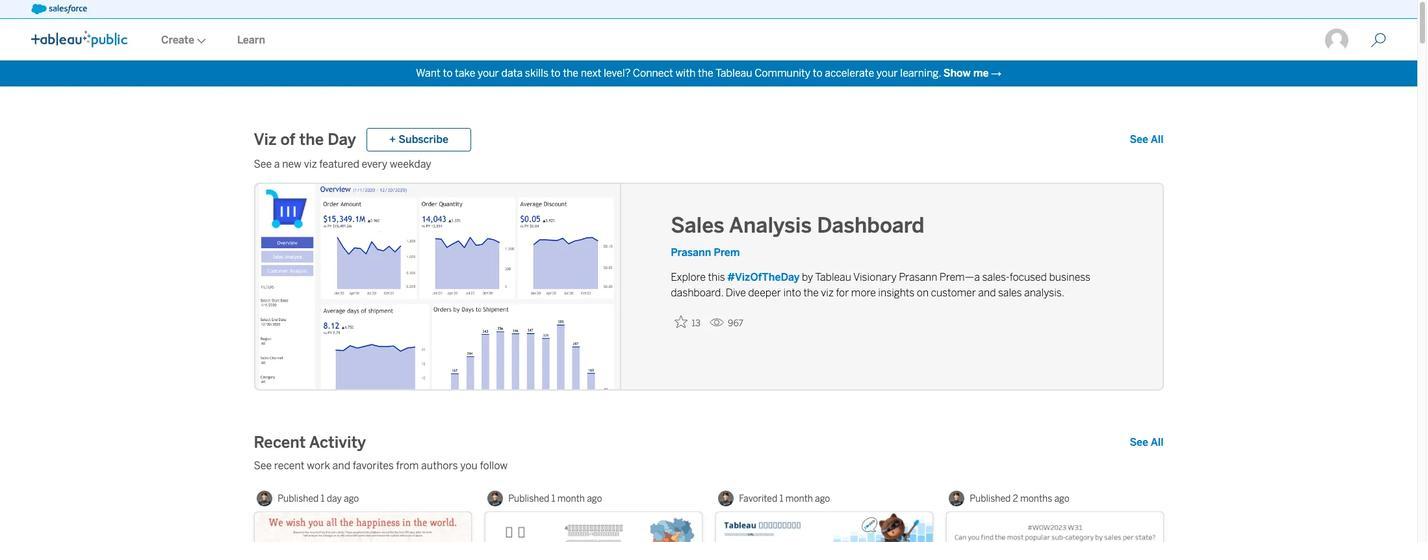 Task type: describe. For each thing, give the bounding box(es) containing it.
accelerate
[[825, 67, 875, 79]]

viz
[[254, 130, 277, 149]]

#vizoftheday
[[728, 271, 800, 283]]

→
[[991, 67, 1002, 79]]

recent
[[274, 460, 305, 472]]

more
[[852, 287, 876, 299]]

analysis.
[[1025, 287, 1065, 299]]

viz of the day heading
[[254, 129, 356, 150]]

analysis
[[729, 213, 812, 238]]

want
[[416, 67, 441, 79]]

of
[[280, 130, 295, 149]]

967 views element
[[705, 313, 749, 334]]

chiaki ishida image for published 2 months ago
[[949, 491, 965, 506]]

subscribe
[[399, 133, 449, 146]]

viz inside the explore this #vizoftheday by tableau visionary prasann prem—a sales-focused business dashboard. dive deeper into the viz for more insights on customer and sales analysis.
[[821, 287, 834, 299]]

+ subscribe
[[389, 133, 449, 146]]

prasann prem link
[[671, 246, 740, 259]]

1 for favorited 1 month ago
[[780, 493, 784, 504]]

favorited 1 month ago
[[739, 493, 831, 504]]

see recent work and favorites from authors you follow
[[254, 460, 508, 472]]

all for see all recent activity element
[[1151, 436, 1164, 449]]

next
[[581, 67, 602, 79]]

visionary
[[854, 271, 897, 283]]

see all for see all viz of the day element
[[1130, 133, 1164, 146]]

and inside the explore this #vizoftheday by tableau visionary prasann prem—a sales-focused business dashboard. dive deeper into the viz for more insights on customer and sales analysis.
[[979, 287, 996, 299]]

new
[[282, 158, 302, 170]]

favorited
[[739, 493, 778, 504]]

2 your from the left
[[877, 67, 898, 79]]

terry.turtle image
[[1324, 27, 1350, 53]]

see for see recent work and favorites from authors you follow element on the bottom
[[254, 460, 272, 472]]

for
[[836, 287, 849, 299]]

viz of the day
[[254, 130, 356, 149]]

create
[[161, 34, 194, 46]]

create button
[[146, 20, 222, 60]]

focused
[[1010, 271, 1047, 283]]

level?
[[604, 67, 631, 79]]

featured
[[319, 158, 359, 170]]

go to search image
[[1356, 33, 1402, 48]]

the inside heading
[[299, 130, 324, 149]]

all for see all viz of the day element
[[1151, 133, 1164, 146]]

2 see all link from the top
[[1130, 435, 1164, 451]]

show me link
[[944, 67, 989, 79]]

months
[[1021, 493, 1053, 504]]

by
[[802, 271, 813, 283]]

sales analysis dashboard link
[[671, 211, 1126, 240]]

967
[[728, 318, 744, 329]]

sales analysis dashboard
[[671, 213, 925, 238]]

1 for published 1 day ago
[[321, 493, 325, 504]]

month for published
[[558, 493, 585, 504]]

chiaki ishida image for published 1 month ago
[[488, 491, 503, 506]]

1 your from the left
[[478, 67, 499, 79]]

weekday
[[390, 158, 431, 170]]

3 to from the left
[[813, 67, 823, 79]]

me
[[974, 67, 989, 79]]

skills
[[525, 67, 549, 79]]

month for favorited
[[786, 493, 813, 504]]

deeper
[[748, 287, 782, 299]]

day
[[327, 493, 342, 504]]

the right with
[[698, 67, 714, 79]]

connect
[[633, 67, 673, 79]]

2
[[1013, 493, 1019, 504]]

published 1 day ago
[[278, 493, 359, 504]]

1 vertical spatial and
[[333, 460, 351, 472]]

sales-
[[983, 271, 1010, 283]]

published 2 months ago
[[970, 493, 1070, 504]]

learn link
[[222, 20, 281, 60]]

explore this #vizoftheday by tableau visionary prasann prem—a sales-focused business dashboard. dive deeper into the viz for more insights on customer and sales analysis.
[[671, 271, 1091, 299]]

see all for see all recent activity element
[[1130, 436, 1164, 449]]

recent
[[254, 433, 306, 452]]



Task type: vqa. For each thing, say whether or not it's contained in the screenshot.
Show me link
yes



Task type: locate. For each thing, give the bounding box(es) containing it.
0 vertical spatial all
[[1151, 133, 1164, 146]]

published for published 2 months ago
[[970, 493, 1011, 504]]

2 chiaki ishida image from the left
[[719, 491, 734, 506]]

#vizoftheday link
[[728, 271, 800, 283]]

1 chiaki ishida image from the left
[[488, 491, 503, 506]]

0 horizontal spatial tableau
[[716, 67, 753, 79]]

your right the take
[[478, 67, 499, 79]]

work
[[307, 460, 330, 472]]

2 published from the left
[[509, 493, 550, 504]]

0 horizontal spatial to
[[443, 67, 453, 79]]

see for see all recent activity element
[[1130, 436, 1149, 449]]

2 horizontal spatial to
[[813, 67, 823, 79]]

you
[[460, 460, 478, 472]]

see all recent activity element
[[1130, 435, 1164, 451]]

the right "of"
[[299, 130, 324, 149]]

0 vertical spatial and
[[979, 287, 996, 299]]

1 horizontal spatial prasann
[[899, 271, 938, 283]]

1
[[321, 493, 325, 504], [552, 493, 556, 504], [780, 493, 784, 504]]

authors
[[421, 460, 458, 472]]

to left the accelerate
[[813, 67, 823, 79]]

1 horizontal spatial tableau
[[815, 271, 852, 283]]

1 horizontal spatial to
[[551, 67, 561, 79]]

favorites
[[353, 460, 394, 472]]

published 1 month ago
[[509, 493, 602, 504]]

1 horizontal spatial published
[[509, 493, 550, 504]]

and
[[979, 287, 996, 299], [333, 460, 351, 472]]

explore
[[671, 271, 706, 283]]

1 vertical spatial see all
[[1130, 436, 1164, 449]]

ago for published 1 month ago
[[587, 493, 602, 504]]

1 1 from the left
[[321, 493, 325, 504]]

1 all from the top
[[1151, 133, 1164, 146]]

0 horizontal spatial chiaki ishida image
[[488, 491, 503, 506]]

ago for favorited 1 month ago
[[815, 493, 831, 504]]

your
[[478, 67, 499, 79], [877, 67, 898, 79]]

to left the take
[[443, 67, 453, 79]]

1 horizontal spatial chiaki ishida image
[[719, 491, 734, 506]]

all inside see all recent activity element
[[1151, 436, 1164, 449]]

from
[[396, 460, 419, 472]]

1 ago from the left
[[344, 493, 359, 504]]

viz left for
[[821, 287, 834, 299]]

take
[[455, 67, 475, 79]]

see a new viz featured every weekday element
[[254, 157, 1164, 172]]

salesforce logo image
[[31, 4, 87, 14]]

1 published from the left
[[278, 493, 319, 504]]

every
[[362, 158, 388, 170]]

1 horizontal spatial 1
[[552, 493, 556, 504]]

see all link
[[1130, 132, 1164, 148], [1130, 435, 1164, 451]]

3 ago from the left
[[815, 493, 831, 504]]

1 to from the left
[[443, 67, 453, 79]]

customer
[[931, 287, 976, 299]]

viz inside "see a new viz featured every weekday" element
[[304, 158, 317, 170]]

see inside "see a new viz featured every weekday" element
[[254, 158, 272, 170]]

+ subscribe button
[[367, 128, 471, 151]]

viz right new at the top
[[304, 158, 317, 170]]

ago for published 1 day ago
[[344, 493, 359, 504]]

dive
[[726, 287, 746, 299]]

and right work
[[333, 460, 351, 472]]

4 ago from the left
[[1055, 493, 1070, 504]]

prasann inside the explore this #vizoftheday by tableau visionary prasann prem—a sales-focused business dashboard. dive deeper into the viz for more insights on customer and sales analysis.
[[899, 271, 938, 283]]

2 to from the left
[[551, 67, 561, 79]]

1 horizontal spatial and
[[979, 287, 996, 299]]

want to take your data skills to the next level? connect with the tableau community to accelerate your learning. show me →
[[416, 67, 1002, 79]]

0 horizontal spatial your
[[478, 67, 499, 79]]

learning.
[[901, 67, 941, 79]]

2 all from the top
[[1151, 436, 1164, 449]]

1 horizontal spatial month
[[786, 493, 813, 504]]

0 horizontal spatial and
[[333, 460, 351, 472]]

data
[[502, 67, 523, 79]]

1 see all link from the top
[[1130, 132, 1164, 148]]

3 1 from the left
[[780, 493, 784, 504]]

13
[[692, 318, 701, 329]]

0 vertical spatial see all link
[[1130, 132, 1164, 148]]

tableau right with
[[716, 67, 753, 79]]

0 vertical spatial see all
[[1130, 133, 1164, 146]]

0 vertical spatial viz
[[304, 158, 317, 170]]

0 vertical spatial prasann
[[671, 246, 711, 259]]

recent activity
[[254, 433, 366, 452]]

to right "skills"
[[551, 67, 561, 79]]

viz
[[304, 158, 317, 170], [821, 287, 834, 299]]

a
[[274, 158, 280, 170]]

tableau
[[716, 67, 753, 79], [815, 271, 852, 283]]

0 horizontal spatial viz
[[304, 158, 317, 170]]

show
[[944, 67, 971, 79]]

chiaki ishida image left favorited on the right bottom of the page
[[719, 491, 734, 506]]

on
[[917, 287, 929, 299]]

prasann prem
[[671, 246, 740, 259]]

2 horizontal spatial published
[[970, 493, 1011, 504]]

community
[[755, 67, 811, 79]]

0 horizontal spatial 1
[[321, 493, 325, 504]]

chiaki ishida image
[[488, 491, 503, 506], [719, 491, 734, 506], [949, 491, 965, 506]]

tableau up for
[[815, 271, 852, 283]]

the inside the explore this #vizoftheday by tableau visionary prasann prem—a sales-focused business dashboard. dive deeper into the viz for more insights on customer and sales analysis.
[[804, 287, 819, 299]]

2 ago from the left
[[587, 493, 602, 504]]

ago for published 2 months ago
[[1055, 493, 1070, 504]]

0 horizontal spatial month
[[558, 493, 585, 504]]

this
[[708, 271, 725, 283]]

ago
[[344, 493, 359, 504], [587, 493, 602, 504], [815, 493, 831, 504], [1055, 493, 1070, 504]]

chiaki ishida image left 2
[[949, 491, 965, 506]]

prem—a
[[940, 271, 980, 283]]

1 vertical spatial tableau
[[815, 271, 852, 283]]

follow
[[480, 460, 508, 472]]

+
[[389, 133, 396, 146]]

see for "see a new viz featured every weekday" element
[[254, 158, 272, 170]]

prasann up "explore"
[[671, 246, 711, 259]]

all
[[1151, 133, 1164, 146], [1151, 436, 1164, 449]]

all inside see all viz of the day element
[[1151, 133, 1164, 146]]

prem
[[714, 246, 740, 259]]

see all viz of the day element
[[1130, 132, 1164, 148]]

the down by
[[804, 287, 819, 299]]

0 horizontal spatial published
[[278, 493, 319, 504]]

chiaki ishida image for favorited 1 month ago
[[719, 491, 734, 506]]

dashboard
[[817, 213, 925, 238]]

and down sales-
[[979, 287, 996, 299]]

to
[[443, 67, 453, 79], [551, 67, 561, 79], [813, 67, 823, 79]]

0 horizontal spatial prasann
[[671, 246, 711, 259]]

1 for published 1 month ago
[[552, 493, 556, 504]]

sales
[[999, 287, 1022, 299]]

see a new viz featured every weekday
[[254, 158, 431, 170]]

see for see all viz of the day element
[[1130, 133, 1149, 146]]

sales
[[671, 213, 725, 238]]

recent activity heading
[[254, 432, 366, 453]]

business
[[1050, 271, 1091, 283]]

with
[[676, 67, 696, 79]]

chiaki ishida image down follow
[[488, 491, 503, 506]]

1 see all from the top
[[1130, 133, 1164, 146]]

1 vertical spatial viz
[[821, 287, 834, 299]]

2 month from the left
[[786, 493, 813, 504]]

1 vertical spatial prasann
[[899, 271, 938, 283]]

tableau inside the explore this #vizoftheday by tableau visionary prasann prem—a sales-focused business dashboard. dive deeper into the viz for more insights on customer and sales analysis.
[[815, 271, 852, 283]]

activity
[[309, 433, 366, 452]]

your left learning.
[[877, 67, 898, 79]]

3 published from the left
[[970, 493, 1011, 504]]

into
[[784, 287, 802, 299]]

insights
[[879, 287, 915, 299]]

1 vertical spatial all
[[1151, 436, 1164, 449]]

published
[[278, 493, 319, 504], [509, 493, 550, 504], [970, 493, 1011, 504]]

see all
[[1130, 133, 1164, 146], [1130, 436, 1164, 449]]

dashboard.
[[671, 287, 724, 299]]

published for published 1 month ago
[[509, 493, 550, 504]]

month
[[558, 493, 585, 504], [786, 493, 813, 504]]

see inside see all recent activity element
[[1130, 436, 1149, 449]]

Add Favorite button
[[671, 311, 705, 333]]

published for published 1 day ago
[[278, 493, 319, 504]]

1 month from the left
[[558, 493, 585, 504]]

0 vertical spatial tableau
[[716, 67, 753, 79]]

the left next
[[563, 67, 579, 79]]

2 horizontal spatial 1
[[780, 493, 784, 504]]

1 horizontal spatial your
[[877, 67, 898, 79]]

prasann
[[671, 246, 711, 259], [899, 271, 938, 283]]

the
[[563, 67, 579, 79], [698, 67, 714, 79], [299, 130, 324, 149], [804, 287, 819, 299]]

see inside see recent work and favorites from authors you follow element
[[254, 460, 272, 472]]

prasann up on
[[899, 271, 938, 283]]

day
[[328, 130, 356, 149]]

learn
[[237, 34, 265, 46]]

1 vertical spatial see all link
[[1130, 435, 1164, 451]]

3 chiaki ishida image from the left
[[949, 491, 965, 506]]

chiaki ishida image
[[257, 491, 273, 506]]

1 horizontal spatial viz
[[821, 287, 834, 299]]

see inside see all viz of the day element
[[1130, 133, 1149, 146]]

2 see all from the top
[[1130, 436, 1164, 449]]

logo image
[[31, 31, 127, 47]]

2 1 from the left
[[552, 493, 556, 504]]

see
[[1130, 133, 1149, 146], [254, 158, 272, 170], [1130, 436, 1149, 449], [254, 460, 272, 472]]

see recent work and favorites from authors you follow element
[[254, 458, 1164, 474]]

2 horizontal spatial chiaki ishida image
[[949, 491, 965, 506]]



